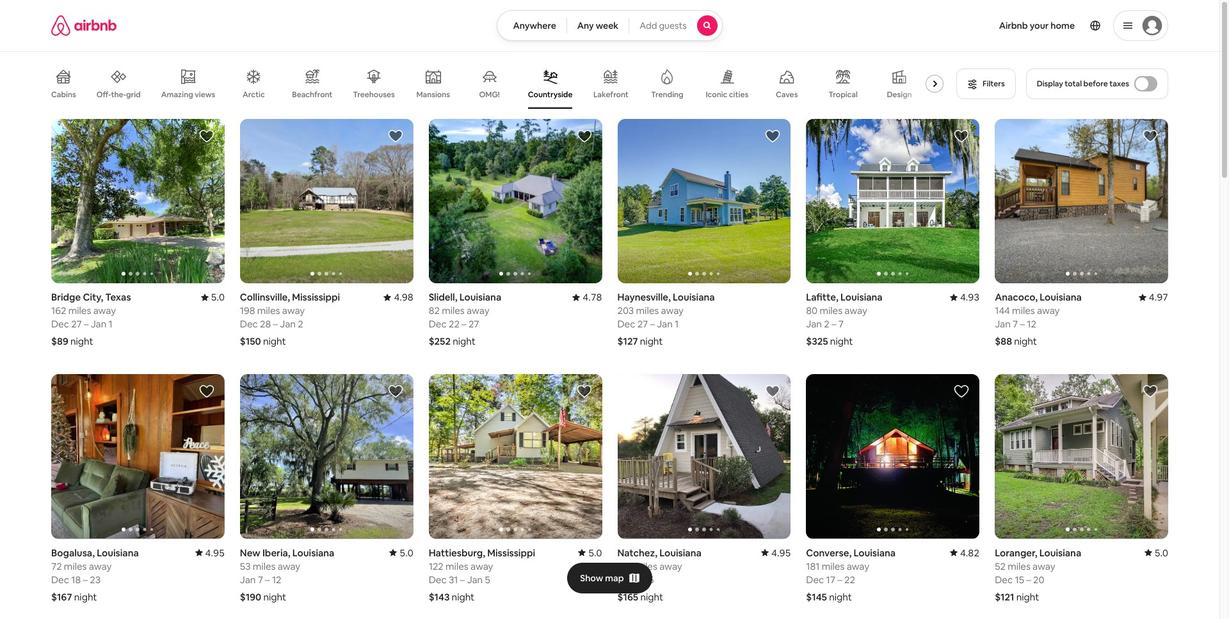 Task type: vqa. For each thing, say whether or not it's contained in the screenshot.


Task type: locate. For each thing, give the bounding box(es) containing it.
1 horizontal spatial 2
[[824, 318, 830, 331]]

22
[[449, 318, 460, 331], [845, 574, 855, 586]]

away down haynesville, in the right top of the page
[[661, 305, 684, 317]]

7 down "anacoco,"
[[1013, 318, 1018, 331]]

dec down '162'
[[51, 318, 69, 331]]

jan down 138
[[618, 574, 633, 586]]

night inside anacoco, louisiana 144 miles away jan 7 – 12 $88 night
[[1014, 336, 1037, 348]]

add to wishlist: lafitte, louisiana image
[[954, 129, 969, 144]]

miles down lafitte,
[[820, 305, 843, 317]]

4.97
[[1149, 292, 1169, 304]]

53
[[240, 561, 251, 573]]

night
[[70, 336, 93, 348], [263, 336, 286, 348], [640, 336, 663, 348], [830, 336, 853, 348], [453, 336, 476, 348], [1014, 336, 1037, 348], [74, 591, 97, 604], [263, 591, 286, 604], [641, 591, 663, 604], [829, 591, 852, 604], [452, 591, 475, 604], [1017, 591, 1039, 604]]

1 inside "haynesville, louisiana 203 miles away dec 27 – jan 1 $127 night"
[[675, 318, 679, 331]]

0 horizontal spatial 5.0 out of 5 average rating image
[[201, 292, 225, 304]]

– inside hattiesburg, mississippi 122 miles away dec 31 – jan 5 $143 night
[[460, 574, 465, 586]]

group for new iberia, louisiana
[[240, 375, 413, 539]]

0 vertical spatial mississippi
[[292, 292, 340, 304]]

converse,
[[806, 547, 852, 559]]

away down iberia,
[[278, 561, 300, 573]]

louisiana right haynesville, in the right top of the page
[[673, 292, 715, 304]]

1 vertical spatial 22
[[845, 574, 855, 586]]

2 horizontal spatial 1
[[675, 318, 679, 331]]

night inside hattiesburg, mississippi 122 miles away dec 31 – jan 5 $143 night
[[452, 591, 475, 604]]

– inside collinsville, mississippi 198 miles away dec 28 – jan 2 $150 night
[[273, 318, 278, 331]]

dec
[[51, 318, 69, 331], [240, 318, 258, 331], [618, 318, 635, 331], [429, 318, 447, 331], [51, 574, 69, 586], [806, 574, 824, 586], [429, 574, 447, 586], [995, 574, 1013, 586]]

144
[[995, 305, 1010, 317]]

2 27 from the left
[[638, 318, 648, 331]]

5.0 out of 5 average rating image for new iberia, louisiana 53 miles away jan 7 – 12 $190 night
[[390, 547, 413, 559]]

0 horizontal spatial 4.95
[[205, 547, 225, 559]]

miles inside slidell, louisiana 82 miles away dec 22 – 27 $252 night
[[442, 305, 465, 317]]

miles inside converse, louisiana 181 miles away dec 17 – 22 $145 night
[[822, 561, 845, 573]]

miles for lafitte, louisiana
[[820, 305, 843, 317]]

dec inside slidell, louisiana 82 miles away dec 22 – 27 $252 night
[[429, 318, 447, 331]]

louisiana inside loranger, louisiana 52 miles away dec 15 – 20 $121 night
[[1040, 547, 1082, 559]]

– inside anacoco, louisiana 144 miles away jan 7 – 12 $88 night
[[1020, 318, 1025, 331]]

treehouses
[[353, 90, 395, 100]]

4.78
[[583, 292, 602, 304]]

1 horizontal spatial 1
[[635, 574, 639, 586]]

4.93 out of 5 average rating image
[[950, 292, 980, 304]]

162
[[51, 305, 66, 317]]

22 inside converse, louisiana 181 miles away dec 17 – 22 $145 night
[[845, 574, 855, 586]]

anywhere button
[[497, 10, 567, 41]]

add to wishlist: anacoco, louisiana image
[[1143, 129, 1158, 144]]

miles inside anacoco, louisiana 144 miles away jan 7 – 12 $88 night
[[1012, 305, 1035, 317]]

– inside converse, louisiana 181 miles away dec 17 – 22 $145 night
[[838, 574, 842, 586]]

add to wishlist: new iberia, louisiana image
[[388, 384, 403, 400]]

miles inside hattiesburg, mississippi 122 miles away dec 31 – jan 5 $143 night
[[446, 561, 469, 573]]

0 horizontal spatial 7
[[258, 574, 263, 586]]

miles for hattiesburg, mississippi
[[446, 561, 469, 573]]

louisiana inside lafitte, louisiana 80 miles away jan 2 – 7 $325 night
[[841, 292, 883, 304]]

night down the 6
[[641, 591, 663, 604]]

miles up 15
[[1008, 561, 1031, 573]]

dec down 181
[[806, 574, 824, 586]]

away for loranger, louisiana
[[1033, 561, 1056, 573]]

miles up the "28"
[[257, 305, 280, 317]]

taxes
[[1110, 79, 1129, 89]]

$165
[[618, 591, 638, 604]]

4.82 out of 5 average rating image
[[950, 547, 980, 559]]

group containing off-the-grid
[[51, 59, 949, 109]]

– for hattiesburg, mississippi
[[460, 574, 465, 586]]

loranger, louisiana 52 miles away dec 15 – 20 $121 night
[[995, 547, 1082, 604]]

off-the-grid
[[97, 89, 141, 100]]

5.0 out of 5 average rating image left collinsville,
[[201, 292, 225, 304]]

198
[[240, 305, 255, 317]]

away inside hattiesburg, mississippi 122 miles away dec 31 – jan 5 $143 night
[[471, 561, 493, 573]]

0 horizontal spatial 1
[[109, 318, 113, 331]]

dec for bogalusa, louisiana
[[51, 574, 69, 586]]

your
[[1030, 20, 1049, 31]]

away right 82
[[467, 305, 489, 317]]

jan down city,
[[91, 318, 106, 331]]

miles up the 6
[[635, 561, 658, 573]]

away inside bogalusa, louisiana 72 miles away dec 18 – 23 $167 night
[[89, 561, 112, 573]]

4.95 out of 5 average rating image
[[761, 547, 791, 559]]

louisiana inside "haynesville, louisiana 203 miles away dec 27 – jan 1 $127 night"
[[673, 292, 715, 304]]

27 inside "haynesville, louisiana 203 miles away dec 27 – jan 1 $127 night"
[[638, 318, 648, 331]]

away inside collinsville, mississippi 198 miles away dec 28 – jan 2 $150 night
[[282, 305, 305, 317]]

louisiana up 23
[[97, 547, 139, 559]]

add to wishlist: bogalusa, louisiana image
[[199, 384, 214, 400]]

1 horizontal spatial mississippi
[[487, 547, 535, 559]]

add to wishlist: natchez, louisiana image
[[765, 384, 781, 400]]

0 horizontal spatial 12
[[272, 574, 281, 586]]

$143
[[429, 591, 450, 604]]

4.95 for bogalusa, louisiana 72 miles away dec 18 – 23 $167 night
[[205, 547, 225, 559]]

2 4.95 from the left
[[772, 547, 791, 559]]

miles down slidell,
[[442, 305, 465, 317]]

– inside the bridge city, texas 162 miles away dec 27 – jan 1 $89 night
[[84, 318, 89, 331]]

$252
[[429, 336, 451, 348]]

22 right the 17
[[845, 574, 855, 586]]

$150
[[240, 336, 261, 348]]

night inside collinsville, mississippi 198 miles away dec 28 – jan 2 $150 night
[[263, 336, 286, 348]]

0 horizontal spatial 22
[[449, 318, 460, 331]]

lafitte, louisiana 80 miles away jan 2 – 7 $325 night
[[806, 292, 883, 348]]

0 vertical spatial 22
[[449, 318, 460, 331]]

caves
[[776, 90, 798, 100]]

miles for collinsville, mississippi
[[257, 305, 280, 317]]

miles inside "haynesville, louisiana 203 miles away dec 27 – jan 1 $127 night"
[[636, 305, 659, 317]]

louisiana inside converse, louisiana 181 miles away dec 17 – 22 $145 night
[[854, 547, 896, 559]]

loranger,
[[995, 547, 1038, 559]]

– for collinsville, mississippi
[[273, 318, 278, 331]]

2 right the "28"
[[298, 318, 303, 331]]

4.95 for natchez, louisiana 138 miles away jan 1 – 6 $165 night
[[772, 547, 791, 559]]

night right '$89'
[[70, 336, 93, 348]]

1 horizontal spatial 22
[[845, 574, 855, 586]]

new iberia, louisiana 53 miles away jan 7 – 12 $190 night
[[240, 547, 334, 604]]

away down city,
[[93, 305, 116, 317]]

jan down 53
[[240, 574, 256, 586]]

jan inside the bridge city, texas 162 miles away dec 27 – jan 1 $89 night
[[91, 318, 106, 331]]

4.95
[[205, 547, 225, 559], [772, 547, 791, 559]]

miles for slidell, louisiana
[[442, 305, 465, 317]]

–
[[84, 318, 89, 331], [273, 318, 278, 331], [650, 318, 655, 331], [832, 318, 836, 331], [462, 318, 467, 331], [1020, 318, 1025, 331], [83, 574, 88, 586], [265, 574, 270, 586], [641, 574, 646, 586], [838, 574, 842, 586], [460, 574, 465, 586], [1026, 574, 1031, 586]]

miles inside collinsville, mississippi 198 miles away dec 28 – jan 2 $150 night
[[257, 305, 280, 317]]

away up 23
[[89, 561, 112, 573]]

louisiana for anacoco, louisiana 144 miles away jan 7 – 12 $88 night
[[1040, 292, 1082, 304]]

dec down "198"
[[240, 318, 258, 331]]

0 vertical spatial 12
[[1027, 318, 1037, 331]]

hattiesburg,
[[429, 547, 485, 559]]

profile element
[[738, 0, 1169, 51]]

none search field containing anywhere
[[497, 10, 723, 41]]

new
[[240, 547, 260, 559]]

louisiana right the natchez,
[[660, 547, 702, 559]]

filters
[[983, 79, 1005, 89]]

add guests
[[640, 20, 687, 31]]

mississippi inside hattiesburg, mississippi 122 miles away dec 31 – jan 5 $143 night
[[487, 547, 535, 559]]

lakefront
[[593, 90, 629, 100]]

1 inside natchez, louisiana 138 miles away jan 1 – 6 $165 night
[[635, 574, 639, 586]]

group for display total before taxes
[[51, 59, 949, 109]]

away inside the bridge city, texas 162 miles away dec 27 – jan 1 $89 night
[[93, 305, 116, 317]]

22 inside slidell, louisiana 82 miles away dec 22 – 27 $252 night
[[449, 318, 460, 331]]

miles down haynesville, in the right top of the page
[[636, 305, 659, 317]]

miles down city,
[[68, 305, 91, 317]]

miles inside the bridge city, texas 162 miles away dec 27 – jan 1 $89 night
[[68, 305, 91, 317]]

louisiana inside natchez, louisiana 138 miles away jan 1 – 6 $165 night
[[660, 547, 702, 559]]

1 horizontal spatial 12
[[1027, 318, 1037, 331]]

views
[[195, 89, 215, 100]]

2
[[298, 318, 303, 331], [824, 318, 830, 331]]

1 horizontal spatial 7
[[839, 318, 844, 331]]

$325
[[806, 336, 828, 348]]

27
[[71, 318, 82, 331], [638, 318, 648, 331], [469, 318, 479, 331]]

15
[[1015, 574, 1024, 586]]

82
[[429, 305, 440, 317]]

louisiana inside bogalusa, louisiana 72 miles away dec 18 – 23 $167 night
[[97, 547, 139, 559]]

mississippi up 5
[[487, 547, 535, 559]]

5.0 for new iberia, louisiana 53 miles away jan 7 – 12 $190 night
[[400, 547, 413, 559]]

away inside natchez, louisiana 138 miles away jan 1 – 6 $165 night
[[660, 561, 682, 573]]

night right $252
[[453, 336, 476, 348]]

louisiana right "anacoco,"
[[1040, 292, 1082, 304]]

jan down haynesville, in the right top of the page
[[657, 318, 673, 331]]

miles up 18
[[64, 561, 87, 573]]

away inside the new iberia, louisiana 53 miles away jan 7 – 12 $190 night
[[278, 561, 300, 573]]

– inside slidell, louisiana 82 miles away dec 22 – 27 $252 night
[[462, 318, 467, 331]]

7 down lafitte,
[[839, 318, 844, 331]]

away for hattiesburg, mississippi
[[471, 561, 493, 573]]

4.95 left new
[[205, 547, 225, 559]]

jan down '80'
[[806, 318, 822, 331]]

1 4.95 from the left
[[205, 547, 225, 559]]

night inside loranger, louisiana 52 miles away dec 15 – 20 $121 night
[[1017, 591, 1039, 604]]

dec inside loranger, louisiana 52 miles away dec 15 – 20 $121 night
[[995, 574, 1013, 586]]

5.0 out of 5 average rating image for bridge city, texas 162 miles away dec 27 – jan 1 $89 night
[[201, 292, 225, 304]]

dec inside bogalusa, louisiana 72 miles away dec 18 – 23 $167 night
[[51, 574, 69, 586]]

23
[[90, 574, 101, 586]]

dec down 72
[[51, 574, 69, 586]]

away down converse,
[[847, 561, 870, 573]]

2 horizontal spatial 27
[[638, 318, 648, 331]]

away for bogalusa, louisiana
[[89, 561, 112, 573]]

add to wishlist: loranger, louisiana image
[[1143, 384, 1158, 400]]

group for bridge city, texas
[[51, 119, 225, 284]]

$167
[[51, 591, 72, 604]]

airbnb your home link
[[992, 12, 1083, 39]]

louisiana inside slidell, louisiana 82 miles away dec 22 – 27 $252 night
[[459, 292, 502, 304]]

mississippi for 122 miles away
[[487, 547, 535, 559]]

181
[[806, 561, 820, 573]]

cities
[[729, 89, 749, 100]]

hattiesburg, mississippi 122 miles away dec 31 – jan 5 $143 night
[[429, 547, 535, 604]]

slidell,
[[429, 292, 457, 304]]

away right 138
[[660, 561, 682, 573]]

night inside natchez, louisiana 138 miles away jan 1 – 6 $165 night
[[641, 591, 663, 604]]

away inside loranger, louisiana 52 miles away dec 15 – 20 $121 night
[[1033, 561, 1056, 573]]

– inside natchez, louisiana 138 miles away jan 1 – 6 $165 night
[[641, 574, 646, 586]]

night down 31
[[452, 591, 475, 604]]

4.82
[[960, 547, 980, 559]]

5.0 out of 5 average rating image up show
[[578, 547, 602, 559]]

away for slidell, louisiana
[[467, 305, 489, 317]]

night down 15
[[1017, 591, 1039, 604]]

miles inside lafitte, louisiana 80 miles away jan 2 – 7 $325 night
[[820, 305, 843, 317]]

miles for anacoco, louisiana
[[1012, 305, 1035, 317]]

night down 18
[[74, 591, 97, 604]]

add guests button
[[629, 10, 723, 41]]

– inside loranger, louisiana 52 miles away dec 15 – 20 $121 night
[[1026, 574, 1031, 586]]

louisiana up 20
[[1040, 547, 1082, 559]]

dec down 82
[[429, 318, 447, 331]]

miles down "anacoco,"
[[1012, 305, 1035, 317]]

31
[[449, 574, 458, 586]]

night down the 17
[[829, 591, 852, 604]]

– for lafitte, louisiana
[[832, 318, 836, 331]]

12 down "anacoco,"
[[1027, 318, 1037, 331]]

1 horizontal spatial 5.0 out of 5 average rating image
[[390, 547, 413, 559]]

1 horizontal spatial 4.95
[[772, 547, 791, 559]]

jan left 5
[[467, 574, 483, 586]]

add to wishlist: slidell, louisiana image
[[577, 129, 592, 144]]

away for lafitte, louisiana
[[845, 305, 867, 317]]

converse, louisiana 181 miles away dec 17 – 22 $145 night
[[806, 547, 896, 604]]

miles down iberia,
[[253, 561, 276, 573]]

$121
[[995, 591, 1015, 604]]

mississippi for 198 miles away
[[292, 292, 340, 304]]

away down collinsville,
[[282, 305, 305, 317]]

2 up $325
[[824, 318, 830, 331]]

7
[[839, 318, 844, 331], [1013, 318, 1018, 331], [258, 574, 263, 586]]

bogalusa,
[[51, 547, 95, 559]]

dec for collinsville, mississippi
[[240, 318, 258, 331]]

miles inside natchez, louisiana 138 miles away jan 1 – 6 $165 night
[[635, 561, 658, 573]]

mississippi
[[292, 292, 340, 304], [487, 547, 535, 559]]

louisiana for slidell, louisiana 82 miles away dec 22 – 27 $252 night
[[459, 292, 502, 304]]

add to wishlist: converse, louisiana image
[[954, 384, 969, 400]]

night down the "28"
[[263, 336, 286, 348]]

1 27 from the left
[[71, 318, 82, 331]]

None search field
[[497, 10, 723, 41]]

miles inside loranger, louisiana 52 miles away dec 15 – 20 $121 night
[[1008, 561, 1031, 573]]

2 horizontal spatial 5.0 out of 5 average rating image
[[578, 547, 602, 559]]

add to wishlist: collinsville, mississippi image
[[388, 129, 403, 144]]

0 horizontal spatial 27
[[71, 318, 82, 331]]

miles
[[68, 305, 91, 317], [257, 305, 280, 317], [636, 305, 659, 317], [820, 305, 843, 317], [442, 305, 465, 317], [1012, 305, 1035, 317], [64, 561, 87, 573], [253, 561, 276, 573], [635, 561, 658, 573], [822, 561, 845, 573], [446, 561, 469, 573], [1008, 561, 1031, 573]]

– inside the new iberia, louisiana 53 miles away jan 7 – 12 $190 night
[[265, 574, 270, 586]]

4.95 left converse,
[[772, 547, 791, 559]]

jan inside anacoco, louisiana 144 miles away jan 7 – 12 $88 night
[[995, 318, 1011, 331]]

3 27 from the left
[[469, 318, 479, 331]]

1 2 from the left
[[298, 318, 303, 331]]

night inside bogalusa, louisiana 72 miles away dec 18 – 23 $167 night
[[74, 591, 97, 604]]

jan inside "haynesville, louisiana 203 miles away dec 27 – jan 1 $127 night"
[[657, 318, 673, 331]]

louisiana right lafitte,
[[841, 292, 883, 304]]

miles up the 17
[[822, 561, 845, 573]]

group
[[51, 59, 949, 109], [51, 119, 225, 284], [240, 119, 413, 284], [429, 119, 602, 284], [618, 119, 791, 284], [806, 119, 980, 284], [995, 119, 1169, 284], [51, 375, 225, 539], [240, 375, 413, 539], [429, 375, 602, 540], [618, 375, 791, 539], [806, 375, 980, 539], [995, 375, 1169, 540]]

dec inside collinsville, mississippi 198 miles away dec 28 – jan 2 $150 night
[[240, 318, 258, 331]]

– inside bogalusa, louisiana 72 miles away dec 18 – 23 $167 night
[[83, 574, 88, 586]]

away up 20
[[1033, 561, 1056, 573]]

1 vertical spatial mississippi
[[487, 547, 535, 559]]

away right '80'
[[845, 305, 867, 317]]

miles down hattiesburg,
[[446, 561, 469, 573]]

night right $325
[[830, 336, 853, 348]]

iconic cities
[[706, 89, 749, 100]]

2 horizontal spatial 7
[[1013, 318, 1018, 331]]

away inside anacoco, louisiana 144 miles away jan 7 – 12 $88 night
[[1037, 305, 1060, 317]]

jan right the "28"
[[280, 318, 296, 331]]

louisiana right slidell,
[[459, 292, 502, 304]]

jan down 144
[[995, 318, 1011, 331]]

12 down iberia,
[[272, 574, 281, 586]]

group for haynesville, louisiana
[[618, 119, 791, 284]]

7 up $190
[[258, 574, 263, 586]]

dec down 203
[[618, 318, 635, 331]]

night right $88
[[1014, 336, 1037, 348]]

louisiana right iberia,
[[292, 547, 334, 559]]

5.0 out of 5 average rating image
[[1145, 547, 1169, 559]]

1 vertical spatial 12
[[272, 574, 281, 586]]

0 horizontal spatial 2
[[298, 318, 303, 331]]

80
[[806, 305, 818, 317]]

0 horizontal spatial mississippi
[[292, 292, 340, 304]]

away down "anacoco,"
[[1037, 305, 1060, 317]]

1 horizontal spatial 27
[[469, 318, 479, 331]]

louisiana inside anacoco, louisiana 144 miles away jan 7 – 12 $88 night
[[1040, 292, 1082, 304]]

away inside lafitte, louisiana 80 miles away jan 2 – 7 $325 night
[[845, 305, 867, 317]]

bogalusa, louisiana 72 miles away dec 18 – 23 $167 night
[[51, 547, 139, 604]]

louisiana
[[673, 292, 715, 304], [841, 292, 883, 304], [459, 292, 502, 304], [1040, 292, 1082, 304], [97, 547, 139, 559], [292, 547, 334, 559], [660, 547, 702, 559], [854, 547, 896, 559], [1040, 547, 1082, 559]]

jan inside hattiesburg, mississippi 122 miles away dec 31 – jan 5 $143 night
[[467, 574, 483, 586]]

22 up $252
[[449, 318, 460, 331]]

2 2 from the left
[[824, 318, 830, 331]]

dec down the 122
[[429, 574, 447, 586]]

– inside lafitte, louisiana 80 miles away jan 2 – 7 $325 night
[[832, 318, 836, 331]]

night inside slidell, louisiana 82 miles away dec 22 – 27 $252 night
[[453, 336, 476, 348]]

27 inside slidell, louisiana 82 miles away dec 22 – 27 $252 night
[[469, 318, 479, 331]]

away for converse, louisiana
[[847, 561, 870, 573]]

away inside slidell, louisiana 82 miles away dec 22 – 27 $252 night
[[467, 305, 489, 317]]

mississippi inside collinsville, mississippi 198 miles away dec 28 – jan 2 $150 night
[[292, 292, 340, 304]]

dec inside hattiesburg, mississippi 122 miles away dec 31 – jan 5 $143 night
[[429, 574, 447, 586]]

away
[[93, 305, 116, 317], [282, 305, 305, 317], [661, 305, 684, 317], [845, 305, 867, 317], [467, 305, 489, 317], [1037, 305, 1060, 317], [89, 561, 112, 573], [278, 561, 300, 573], [660, 561, 682, 573], [847, 561, 870, 573], [471, 561, 493, 573], [1033, 561, 1056, 573]]

dec down 52
[[995, 574, 1013, 586]]

5.0 out of 5 average rating image left hattiesburg,
[[390, 547, 413, 559]]

before
[[1084, 79, 1108, 89]]

night right $190
[[263, 591, 286, 604]]

natchez, louisiana 138 miles away jan 1 – 6 $165 night
[[618, 547, 702, 604]]

bridge
[[51, 292, 81, 304]]

mississippi right collinsville,
[[292, 292, 340, 304]]

away up 5
[[471, 561, 493, 573]]

4.78 out of 5 average rating image
[[573, 292, 602, 304]]

jan
[[91, 318, 106, 331], [280, 318, 296, 331], [657, 318, 673, 331], [806, 318, 822, 331], [995, 318, 1011, 331], [240, 574, 256, 586], [618, 574, 633, 586], [467, 574, 483, 586]]

night right $127 at right
[[640, 336, 663, 348]]

louisiana right converse,
[[854, 547, 896, 559]]

miles inside bogalusa, louisiana 72 miles away dec 18 – 23 $167 night
[[64, 561, 87, 573]]

away inside converse, louisiana 181 miles away dec 17 – 22 $145 night
[[847, 561, 870, 573]]

dec inside converse, louisiana 181 miles away dec 17 – 22 $145 night
[[806, 574, 824, 586]]

5.0 out of 5 average rating image
[[201, 292, 225, 304], [390, 547, 413, 559], [578, 547, 602, 559]]

dec for slidell, louisiana
[[429, 318, 447, 331]]

12
[[1027, 318, 1037, 331], [272, 574, 281, 586]]



Task type: describe. For each thing, give the bounding box(es) containing it.
any week button
[[567, 10, 630, 41]]

group for converse, louisiana
[[806, 375, 980, 539]]

slidell, louisiana 82 miles away dec 22 – 27 $252 night
[[429, 292, 502, 348]]

jan inside lafitte, louisiana 80 miles away jan 2 – 7 $325 night
[[806, 318, 822, 331]]

5.0 for bridge city, texas 162 miles away dec 27 – jan 1 $89 night
[[211, 292, 225, 304]]

amazing
[[161, 89, 193, 100]]

beachfront
[[292, 90, 333, 100]]

– for anacoco, louisiana
[[1020, 318, 1025, 331]]

countryside
[[528, 90, 573, 100]]

jan inside collinsville, mississippi 198 miles away dec 28 – jan 2 $150 night
[[280, 318, 296, 331]]

airbnb
[[999, 20, 1028, 31]]

7 inside the new iberia, louisiana 53 miles away jan 7 – 12 $190 night
[[258, 574, 263, 586]]

night inside the new iberia, louisiana 53 miles away jan 7 – 12 $190 night
[[263, 591, 286, 604]]

natchez,
[[618, 547, 658, 559]]

4.95 out of 5 average rating image
[[195, 547, 225, 559]]

cabins
[[51, 90, 76, 100]]

group for natchez, louisiana
[[618, 375, 791, 539]]

52
[[995, 561, 1006, 573]]

anacoco, louisiana 144 miles away jan 7 – 12 $88 night
[[995, 292, 1082, 348]]

2 inside lafitte, louisiana 80 miles away jan 2 – 7 $325 night
[[824, 318, 830, 331]]

17
[[826, 574, 836, 586]]

show map button
[[567, 563, 652, 594]]

filters button
[[957, 69, 1016, 99]]

miles for loranger, louisiana
[[1008, 561, 1031, 573]]

show map
[[580, 573, 624, 585]]

miles for converse, louisiana
[[822, 561, 845, 573]]

louisiana for bogalusa, louisiana 72 miles away dec 18 – 23 $167 night
[[97, 547, 139, 559]]

$127
[[618, 336, 638, 348]]

haynesville,
[[618, 292, 671, 304]]

guests
[[659, 20, 687, 31]]

miles inside the new iberia, louisiana 53 miles away jan 7 – 12 $190 night
[[253, 561, 276, 573]]

louisiana for loranger, louisiana 52 miles away dec 15 – 20 $121 night
[[1040, 547, 1082, 559]]

display
[[1037, 79, 1063, 89]]

any
[[577, 20, 594, 31]]

louisiana inside the new iberia, louisiana 53 miles away jan 7 – 12 $190 night
[[292, 547, 334, 559]]

group for slidell, louisiana
[[429, 119, 602, 284]]

4.93
[[960, 292, 980, 304]]

5.0 out of 5 average rating image for hattiesburg, mississippi 122 miles away dec 31 – jan 5 $143 night
[[578, 547, 602, 559]]

trending
[[651, 90, 684, 100]]

dec inside "haynesville, louisiana 203 miles away dec 27 – jan 1 $127 night"
[[618, 318, 635, 331]]

off-
[[97, 89, 111, 100]]

away inside "haynesville, louisiana 203 miles away dec 27 – jan 1 $127 night"
[[661, 305, 684, 317]]

– for converse, louisiana
[[838, 574, 842, 586]]

dec for hattiesburg, mississippi
[[429, 574, 447, 586]]

group for hattiesburg, mississippi
[[429, 375, 602, 540]]

miles for bogalusa, louisiana
[[64, 561, 87, 573]]

– for natchez, louisiana
[[641, 574, 646, 586]]

$89
[[51, 336, 68, 348]]

louisiana for haynesville, louisiana 203 miles away dec 27 – jan 1 $127 night
[[673, 292, 715, 304]]

5.0 for loranger, louisiana 52 miles away dec 15 – 20 $121 night
[[1155, 547, 1169, 559]]

5.0 for hattiesburg, mississippi 122 miles away dec 31 – jan 5 $143 night
[[589, 547, 602, 559]]

lafitte,
[[806, 292, 839, 304]]

louisiana for lafitte, louisiana 80 miles away jan 2 – 7 $325 night
[[841, 292, 883, 304]]

20
[[1033, 574, 1045, 586]]

$145
[[806, 591, 827, 604]]

1 inside the bridge city, texas 162 miles away dec 27 – jan 1 $89 night
[[109, 318, 113, 331]]

dec for loranger, louisiana
[[995, 574, 1013, 586]]

7 inside anacoco, louisiana 144 miles away jan 7 – 12 $88 night
[[1013, 318, 1018, 331]]

72
[[51, 561, 62, 573]]

dec inside the bridge city, texas 162 miles away dec 27 – jan 1 $89 night
[[51, 318, 69, 331]]

group for anacoco, louisiana
[[995, 119, 1169, 284]]

bridge city, texas 162 miles away dec 27 – jan 1 $89 night
[[51, 292, 131, 348]]

show
[[580, 573, 603, 585]]

28
[[260, 318, 271, 331]]

4.97 out of 5 average rating image
[[1139, 292, 1169, 304]]

jan inside natchez, louisiana 138 miles away jan 1 – 6 $165 night
[[618, 574, 633, 586]]

mansions
[[416, 90, 450, 100]]

total
[[1065, 79, 1082, 89]]

– inside "haynesville, louisiana 203 miles away dec 27 – jan 1 $127 night"
[[650, 318, 655, 331]]

add to wishlist: hattiesburg, mississippi image
[[577, 384, 592, 400]]

– for slidell, louisiana
[[462, 318, 467, 331]]

dec for converse, louisiana
[[806, 574, 824, 586]]

12 inside the new iberia, louisiana 53 miles away jan 7 – 12 $190 night
[[272, 574, 281, 586]]

louisiana for natchez, louisiana 138 miles away jan 1 – 6 $165 night
[[660, 547, 702, 559]]

203
[[618, 305, 634, 317]]

iconic
[[706, 89, 728, 100]]

12 inside anacoco, louisiana 144 miles away jan 7 – 12 $88 night
[[1027, 318, 1037, 331]]

$88
[[995, 336, 1012, 348]]

display total before taxes
[[1037, 79, 1129, 89]]

away for collinsville, mississippi
[[282, 305, 305, 317]]

anywhere
[[513, 20, 556, 31]]

iberia,
[[262, 547, 290, 559]]

– for bogalusa, louisiana
[[83, 574, 88, 586]]

collinsville, mississippi 198 miles away dec 28 – jan 2 $150 night
[[240, 292, 340, 348]]

tropical
[[829, 90, 858, 100]]

18
[[71, 574, 81, 586]]

night inside lafitte, louisiana 80 miles away jan 2 – 7 $325 night
[[830, 336, 853, 348]]

louisiana for converse, louisiana 181 miles away dec 17 – 22 $145 night
[[854, 547, 896, 559]]

138
[[618, 561, 633, 573]]

7 inside lafitte, louisiana 80 miles away jan 2 – 7 $325 night
[[839, 318, 844, 331]]

texas
[[105, 292, 131, 304]]

miles for natchez, louisiana
[[635, 561, 658, 573]]

night inside "haynesville, louisiana 203 miles away dec 27 – jan 1 $127 night"
[[640, 336, 663, 348]]

grid
[[126, 89, 141, 100]]

$190
[[240, 591, 261, 604]]

4.98
[[394, 292, 413, 304]]

add to wishlist: haynesville, louisiana image
[[765, 129, 781, 144]]

2 inside collinsville, mississippi 198 miles away dec 28 – jan 2 $150 night
[[298, 318, 303, 331]]

amazing views
[[161, 89, 215, 100]]

4.98 out of 5 average rating image
[[384, 292, 413, 304]]

night inside converse, louisiana 181 miles away dec 17 – 22 $145 night
[[829, 591, 852, 604]]

add to wishlist: bridge city, texas image
[[199, 129, 214, 144]]

the-
[[111, 89, 126, 100]]

week
[[596, 20, 619, 31]]

omg!
[[479, 90, 500, 100]]

collinsville,
[[240, 292, 290, 304]]

group for loranger, louisiana
[[995, 375, 1169, 540]]

away for anacoco, louisiana
[[1037, 305, 1060, 317]]

city,
[[83, 292, 103, 304]]

5
[[485, 574, 490, 586]]

away for natchez, louisiana
[[660, 561, 682, 573]]

jan inside the new iberia, louisiana 53 miles away jan 7 – 12 $190 night
[[240, 574, 256, 586]]

27 inside the bridge city, texas 162 miles away dec 27 – jan 1 $89 night
[[71, 318, 82, 331]]

122
[[429, 561, 444, 573]]

group for collinsville, mississippi
[[240, 119, 413, 284]]

night inside the bridge city, texas 162 miles away dec 27 – jan 1 $89 night
[[70, 336, 93, 348]]

group for lafitte, louisiana
[[806, 119, 980, 284]]

add
[[640, 20, 657, 31]]

group for bogalusa, louisiana
[[51, 375, 225, 539]]

airbnb your home
[[999, 20, 1075, 31]]

any week
[[577, 20, 619, 31]]

– for loranger, louisiana
[[1026, 574, 1031, 586]]

haynesville, louisiana 203 miles away dec 27 – jan 1 $127 night
[[618, 292, 715, 348]]

arctic
[[243, 90, 265, 100]]

design
[[887, 90, 912, 100]]

map
[[605, 573, 624, 585]]



